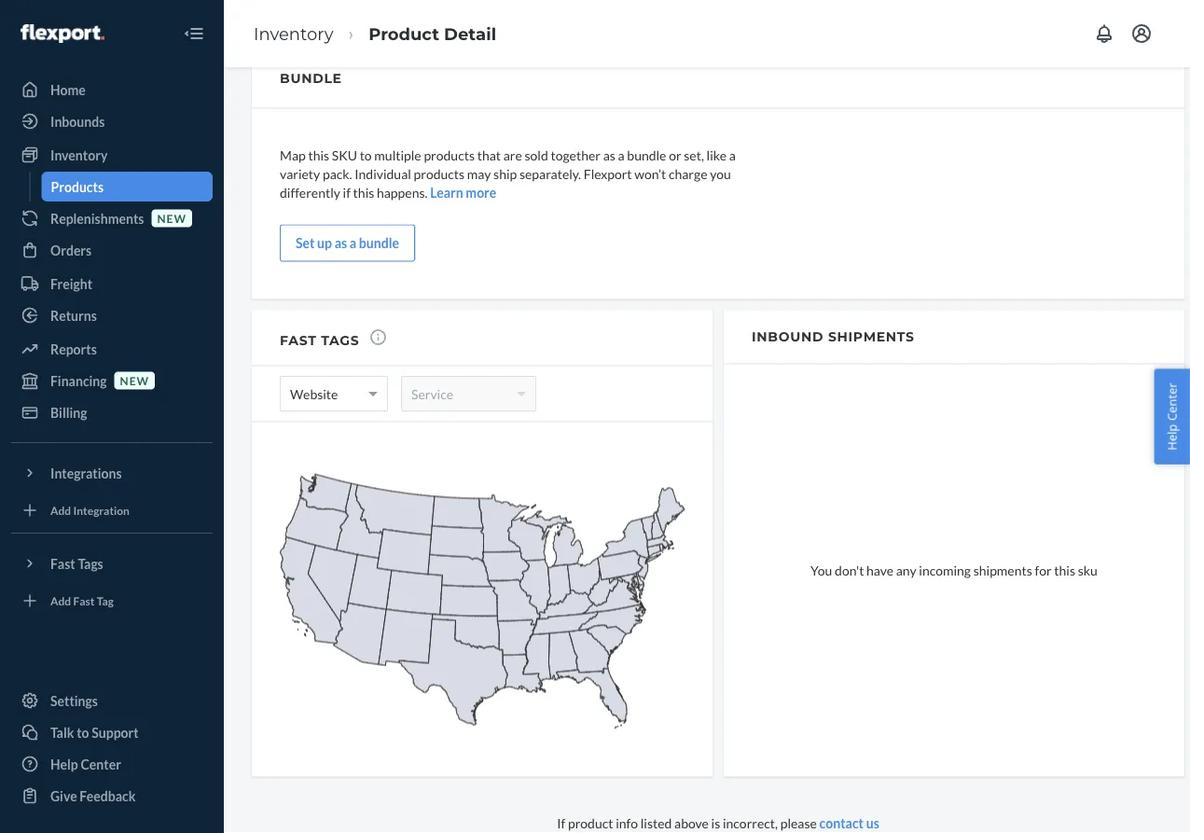 Task type: vqa. For each thing, say whether or not it's contained in the screenshot.
"find"
no



Task type: describe. For each thing, give the bounding box(es) containing it.
financing
[[50, 373, 107, 389]]

listed
[[641, 816, 672, 832]]

sku
[[1078, 563, 1098, 579]]

returns link
[[11, 300, 213, 330]]

1 vertical spatial inventory link
[[11, 140, 213, 170]]

service
[[411, 386, 453, 402]]

more
[[466, 185, 497, 201]]

bundle inside map this sku to multiple products that are sold together as a bundle or set, like a variety pack. individual products may ship separately. flexport won't charge you differently if this happens.
[[627, 148, 666, 164]]

shipments
[[828, 330, 915, 345]]

variety
[[280, 167, 320, 183]]

talk
[[50, 724, 74, 740]]

map
[[280, 148, 306, 164]]

returns
[[50, 307, 97, 323]]

separately.
[[520, 167, 581, 183]]

have
[[867, 563, 894, 579]]

0 vertical spatial fast
[[280, 333, 317, 348]]

website option
[[290, 378, 338, 410]]

replenishments
[[50, 210, 144, 226]]

map this sku to multiple products that are sold together as a bundle or set, like a variety pack. individual products may ship separately. flexport won't charge you differently if this happens.
[[280, 148, 736, 201]]

product
[[369, 23, 439, 44]]

1 vertical spatial products
[[414, 167, 465, 183]]

don't
[[835, 563, 864, 579]]

set,
[[684, 148, 704, 164]]

you
[[710, 167, 731, 183]]

learn
[[430, 185, 463, 201]]

product detail
[[369, 23, 496, 44]]

freight link
[[11, 269, 213, 299]]

1 vertical spatial inventory
[[50, 147, 108, 163]]

new for financing
[[120, 374, 149, 387]]

center inside button
[[1164, 383, 1180, 421]]

open notifications image
[[1093, 22, 1116, 45]]

set
[[296, 236, 315, 252]]

us
[[866, 816, 879, 832]]

if product info listed above is incorrect, please contact us
[[557, 816, 879, 832]]

individual
[[355, 167, 411, 183]]

product detail link
[[369, 23, 496, 44]]

orders
[[50, 242, 92, 258]]

for
[[1035, 563, 1052, 579]]

or
[[669, 148, 682, 164]]

a inside button
[[350, 236, 357, 252]]

orders link
[[11, 235, 213, 265]]

ship
[[494, 167, 517, 183]]

help center inside button
[[1164, 383, 1180, 450]]

to inside map this sku to multiple products that are sold together as a bundle or set, like a variety pack. individual products may ship separately. flexport won't charge you differently if this happens.
[[360, 148, 372, 164]]

1 horizontal spatial this
[[353, 185, 374, 201]]

give feedback
[[50, 788, 136, 804]]

bundle
[[280, 71, 342, 87]]

inbounds link
[[11, 106, 213, 136]]

settings
[[50, 693, 98, 708]]

contact
[[820, 816, 864, 832]]

talk to support
[[50, 724, 139, 740]]

like
[[707, 148, 727, 164]]

0 vertical spatial tags
[[321, 333, 360, 348]]

incoming
[[919, 563, 971, 579]]

you don't have any incoming shipments for this sku
[[811, 563, 1098, 579]]

0 horizontal spatial help center
[[50, 756, 121, 772]]

1 vertical spatial help
[[50, 756, 78, 772]]

as inside button
[[335, 236, 347, 252]]

home link
[[11, 75, 213, 104]]

close navigation image
[[183, 22, 205, 45]]

billing link
[[11, 397, 213, 427]]

add integration link
[[11, 495, 213, 525]]

1 horizontal spatial inventory link
[[254, 23, 333, 44]]

learn more button
[[430, 184, 497, 203]]

together
[[551, 148, 601, 164]]

talk to support button
[[11, 717, 213, 747]]

won't
[[635, 167, 666, 183]]

are
[[503, 148, 522, 164]]

breadcrumbs navigation
[[239, 6, 511, 61]]

website
[[290, 386, 338, 402]]

up
[[317, 236, 332, 252]]

as inside map this sku to multiple products that are sold together as a bundle or set, like a variety pack. individual products may ship separately. flexport won't charge you differently if this happens.
[[603, 148, 616, 164]]

integrations
[[50, 465, 122, 481]]

any
[[896, 563, 917, 579]]

inbound
[[752, 330, 824, 345]]

flexport logo image
[[21, 24, 104, 43]]

0 vertical spatial fast tags
[[280, 333, 360, 348]]

add for add integration
[[50, 503, 71, 517]]



Task type: locate. For each thing, give the bounding box(es) containing it.
fast left tag
[[73, 594, 95, 607]]

new down products link
[[157, 211, 187, 225]]

2 horizontal spatial this
[[1054, 563, 1076, 579]]

1 vertical spatial fast
[[50, 556, 75, 571]]

add left tag
[[50, 594, 71, 607]]

reports link
[[11, 334, 213, 364]]

1 vertical spatial add
[[50, 594, 71, 607]]

add integration
[[50, 503, 130, 517]]

1 horizontal spatial a
[[618, 148, 625, 164]]

1 horizontal spatial tags
[[321, 333, 360, 348]]

1 vertical spatial fast tags
[[50, 556, 103, 571]]

0 horizontal spatial a
[[350, 236, 357, 252]]

fast inside dropdown button
[[50, 556, 75, 571]]

center
[[1164, 383, 1180, 421], [81, 756, 121, 772]]

1 horizontal spatial center
[[1164, 383, 1180, 421]]

add fast tag
[[50, 594, 114, 607]]

set up as a bundle
[[296, 236, 399, 252]]

open account menu image
[[1131, 22, 1153, 45]]

tags inside dropdown button
[[78, 556, 103, 571]]

add for add fast tag
[[50, 594, 71, 607]]

to
[[360, 148, 372, 164], [77, 724, 89, 740]]

inventory link down "inbounds" link
[[11, 140, 213, 170]]

detail
[[444, 23, 496, 44]]

0 horizontal spatial bundle
[[359, 236, 399, 252]]

1 add from the top
[[50, 503, 71, 517]]

shipments
[[974, 563, 1032, 579]]

info
[[616, 816, 638, 832]]

integrations button
[[11, 458, 213, 488]]

billing
[[50, 404, 87, 420]]

2 vertical spatial fast
[[73, 594, 95, 607]]

0 vertical spatial products
[[424, 148, 475, 164]]

1 vertical spatial help center
[[50, 756, 121, 772]]

this
[[308, 148, 329, 164], [353, 185, 374, 201], [1054, 563, 1076, 579]]

as up flexport
[[603, 148, 616, 164]]

inventory up bundle
[[254, 23, 333, 44]]

a up flexport
[[618, 148, 625, 164]]

fast up "website"
[[280, 333, 317, 348]]

is
[[711, 816, 720, 832]]

0 vertical spatial as
[[603, 148, 616, 164]]

1 vertical spatial bundle
[[359, 236, 399, 252]]

reports
[[50, 341, 97, 357]]

a
[[618, 148, 625, 164], [729, 148, 736, 164], [350, 236, 357, 252]]

0 horizontal spatial inventory
[[50, 147, 108, 163]]

fast tags button
[[11, 549, 213, 578]]

tags up "website"
[[321, 333, 360, 348]]

1 vertical spatial center
[[81, 756, 121, 772]]

inventory
[[254, 23, 333, 44], [50, 147, 108, 163]]

0 horizontal spatial tags
[[78, 556, 103, 571]]

new
[[157, 211, 187, 225], [120, 374, 149, 387]]

2 horizontal spatial a
[[729, 148, 736, 164]]

may
[[467, 167, 491, 183]]

happens.
[[377, 185, 428, 201]]

contact us link
[[820, 816, 879, 832]]

fast tags up add fast tag
[[50, 556, 103, 571]]

integration
[[73, 503, 130, 517]]

tags up add fast tag
[[78, 556, 103, 571]]

1 horizontal spatial new
[[157, 211, 187, 225]]

help center button
[[1154, 369, 1190, 464]]

charge
[[669, 167, 708, 183]]

that
[[477, 148, 501, 164]]

settings link
[[11, 686, 213, 715]]

help center
[[1164, 383, 1180, 450], [50, 756, 121, 772]]

please
[[781, 816, 817, 832]]

new for replenishments
[[157, 211, 187, 225]]

pack.
[[323, 167, 352, 183]]

fast tags up "website"
[[280, 333, 360, 348]]

1 vertical spatial as
[[335, 236, 347, 252]]

sku
[[332, 148, 357, 164]]

flexport
[[584, 167, 632, 183]]

bundle inside button
[[359, 236, 399, 252]]

fast
[[280, 333, 317, 348], [50, 556, 75, 571], [73, 594, 95, 607]]

you
[[811, 563, 832, 579]]

inventory link up bundle
[[254, 23, 333, 44]]

to right talk
[[77, 724, 89, 740]]

multiple
[[374, 148, 421, 164]]

inventory link
[[254, 23, 333, 44], [11, 140, 213, 170]]

1 horizontal spatial inventory
[[254, 23, 333, 44]]

0 vertical spatial help
[[1164, 424, 1180, 450]]

learn more
[[430, 185, 497, 201]]

0 horizontal spatial new
[[120, 374, 149, 387]]

feedback
[[80, 788, 136, 804]]

inventory inside the breadcrumbs navigation
[[254, 23, 333, 44]]

products
[[424, 148, 475, 164], [414, 167, 465, 183]]

0 vertical spatial bundle
[[627, 148, 666, 164]]

differently
[[280, 185, 340, 201]]

products link
[[42, 172, 213, 201]]

this left sku
[[308, 148, 329, 164]]

set up as a bundle button
[[280, 225, 415, 262]]

0 vertical spatial to
[[360, 148, 372, 164]]

0 vertical spatial new
[[157, 211, 187, 225]]

0 vertical spatial this
[[308, 148, 329, 164]]

products
[[51, 179, 104, 194]]

add fast tag link
[[11, 586, 213, 616]]

tag
[[97, 594, 114, 607]]

this right if on the top of page
[[353, 185, 374, 201]]

above
[[674, 816, 709, 832]]

0 vertical spatial inventory
[[254, 23, 333, 44]]

fast tags
[[280, 333, 360, 348], [50, 556, 103, 571]]

bundle up 'won't'
[[627, 148, 666, 164]]

0 vertical spatial inventory link
[[254, 23, 333, 44]]

0 horizontal spatial inventory link
[[11, 140, 213, 170]]

0 horizontal spatial this
[[308, 148, 329, 164]]

a right up
[[350, 236, 357, 252]]

sold
[[525, 148, 548, 164]]

fast up add fast tag
[[50, 556, 75, 571]]

0 vertical spatial help center
[[1164, 383, 1180, 450]]

1 vertical spatial this
[[353, 185, 374, 201]]

1 horizontal spatial help center
[[1164, 383, 1180, 450]]

products up 'learn'
[[414, 167, 465, 183]]

add left integration
[[50, 503, 71, 517]]

support
[[92, 724, 139, 740]]

1 horizontal spatial bundle
[[627, 148, 666, 164]]

to right sku
[[360, 148, 372, 164]]

0 horizontal spatial fast tags
[[50, 556, 103, 571]]

0 horizontal spatial help
[[50, 756, 78, 772]]

1 horizontal spatial to
[[360, 148, 372, 164]]

home
[[50, 82, 86, 97]]

0 horizontal spatial to
[[77, 724, 89, 740]]

to inside button
[[77, 724, 89, 740]]

product
[[568, 816, 613, 832]]

1 horizontal spatial as
[[603, 148, 616, 164]]

this right for
[[1054, 563, 1076, 579]]

0 horizontal spatial as
[[335, 236, 347, 252]]

give
[[50, 788, 77, 804]]

give feedback button
[[11, 781, 213, 811]]

0 vertical spatial center
[[1164, 383, 1180, 421]]

if
[[557, 816, 566, 832]]

0 horizontal spatial center
[[81, 756, 121, 772]]

inbounds
[[50, 113, 105, 129]]

1 horizontal spatial fast tags
[[280, 333, 360, 348]]

incorrect,
[[723, 816, 778, 832]]

tags
[[321, 333, 360, 348], [78, 556, 103, 571]]

bundle right up
[[359, 236, 399, 252]]

products up may
[[424, 148, 475, 164]]

1 vertical spatial to
[[77, 724, 89, 740]]

2 vertical spatial this
[[1054, 563, 1076, 579]]

help inside button
[[1164, 424, 1180, 450]]

1 vertical spatial tags
[[78, 556, 103, 571]]

0 vertical spatial add
[[50, 503, 71, 517]]

new down reports link
[[120, 374, 149, 387]]

1 horizontal spatial help
[[1164, 424, 1180, 450]]

if
[[343, 185, 351, 201]]

inbound shipments
[[752, 330, 915, 345]]

1 vertical spatial new
[[120, 374, 149, 387]]

2 add from the top
[[50, 594, 71, 607]]

freight
[[50, 276, 92, 292]]

a right the like
[[729, 148, 736, 164]]

as
[[603, 148, 616, 164], [335, 236, 347, 252]]

fast tags inside fast tags dropdown button
[[50, 556, 103, 571]]

inventory up the products
[[50, 147, 108, 163]]

help center link
[[11, 749, 213, 779]]

as right up
[[335, 236, 347, 252]]



